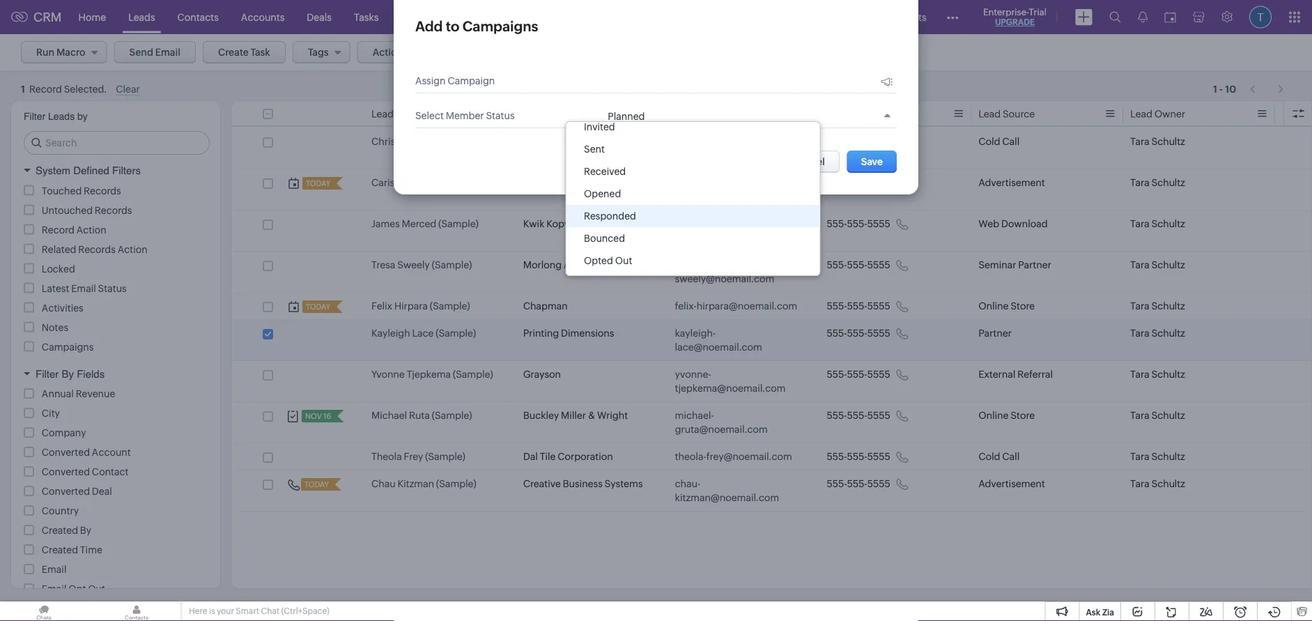 Task type: describe. For each thing, give the bounding box(es) containing it.
carissa kidman (sample)
[[372, 177, 483, 188]]

(ctrl+space)
[[281, 606, 330, 616]]

zia
[[1103, 607, 1115, 617]]

- for 1st navigation from the top of the page
[[1220, 81, 1223, 92]]

1 vertical spatial company
[[42, 427, 86, 438]]

touched
[[42, 185, 82, 196]]

theola frey (sample) link
[[372, 450, 466, 464]]

kayleigh
[[372, 328, 410, 339]]

out inside option
[[615, 255, 632, 266]]

records for untouched
[[95, 205, 132, 216]]

christopher maclead (sample)
[[372, 136, 509, 147]]

chau- kitzman@noemail.com
[[675, 478, 779, 503]]

Search text field
[[24, 132, 209, 154]]

5 5555 from the top
[[868, 300, 891, 312]]

1 - 10 for 1st navigation from the top of the page
[[1214, 81, 1237, 92]]

deals
[[307, 12, 332, 23]]

4 555-555-5555 from the top
[[827, 259, 891, 270]]

bounced option
[[566, 227, 820, 250]]

(sample) for theola frey (sample)
[[425, 451, 466, 462]]

sweely
[[397, 259, 430, 270]]

chau-
[[675, 478, 701, 489]]

tile
[[540, 451, 556, 462]]

yvonne tjepkema (sample) link
[[372, 367, 493, 381]]

(sample) for michael ruta (sample)
[[432, 410, 472, 421]]

filter by fields
[[36, 368, 105, 380]]

0 horizontal spatial printing
[[523, 328, 559, 339]]

opted out option
[[566, 250, 820, 272]]

filter by fields button
[[11, 361, 220, 386]]

6 tara from the top
[[1131, 328, 1150, 339]]

referral
[[1018, 369, 1053, 380]]

1 horizontal spatial leads
[[128, 12, 155, 23]]

system
[[36, 165, 70, 177]]

here is your smart chat (ctrl+space)
[[189, 606, 330, 616]]

1 vertical spatial out
[[88, 583, 105, 595]]

cold call for dal tile corporation
[[979, 451, 1020, 462]]

online for felix-hirpara@noemail.com
[[979, 300, 1009, 312]]

send
[[129, 47, 153, 58]]

chau
[[372, 478, 396, 489]]

tjepkema
[[407, 369, 451, 380]]

ask
[[1086, 607, 1101, 617]]

time
[[80, 544, 102, 556]]

1 record selected.
[[21, 84, 107, 95]]

of
[[563, 136, 575, 147]]

cold for rangoni of florence
[[979, 136, 1001, 147]]

maclead
[[428, 136, 467, 147]]

advertisement for creative business systems
[[979, 478, 1045, 489]]

sweely@noemail.com
[[675, 273, 775, 284]]

2 navigation from the top
[[1244, 79, 1292, 99]]

7 tara schultz from the top
[[1131, 369, 1186, 380]]

michael ruta (sample)
[[372, 410, 472, 421]]

2 555-555-5555 from the top
[[827, 177, 891, 188]]

online store for michael- gruta@noemail.com
[[979, 410, 1035, 421]]

invited
[[584, 121, 615, 132]]

campaigns
[[42, 341, 94, 352]]

5 tara schultz from the top
[[1131, 300, 1186, 312]]

calls
[[401, 12, 423, 23]]

1 vertical spatial partner
[[979, 328, 1012, 339]]

&
[[588, 410, 595, 421]]

converted for converted contact
[[42, 466, 90, 477]]

hirpara@noemail.com
[[697, 300, 798, 312]]

defined
[[73, 165, 109, 177]]

10 tara from the top
[[1131, 478, 1150, 489]]

run macro
[[36, 47, 85, 58]]

call for rangoni of florence
[[1003, 136, 1020, 147]]

invited option
[[566, 116, 820, 138]]

related records action
[[42, 244, 148, 255]]

lace
[[412, 328, 434, 339]]

assign
[[415, 75, 446, 86]]

planned
[[608, 111, 645, 122]]

3 tara schultz from the top
[[1131, 218, 1186, 229]]

felix-hirpara@noemail.com
[[675, 300, 798, 312]]

tjepkema@noemail.com
[[675, 383, 786, 394]]

Planned field
[[608, 111, 897, 124]]

inc
[[604, 177, 618, 188]]

4 tara from the top
[[1131, 259, 1150, 270]]

2 schultz from the top
[[1152, 177, 1186, 188]]

8 tara from the top
[[1131, 410, 1150, 421]]

(sample) for carissa kidman (sample)
[[443, 177, 483, 188]]

business
[[563, 478, 603, 489]]

1 vertical spatial leads
[[48, 111, 75, 122]]

cancel
[[793, 156, 825, 167]]

lead name
[[372, 108, 423, 120]]

send email
[[129, 47, 181, 58]]

responded option
[[566, 205, 820, 227]]

by
[[77, 111, 88, 122]]

oh my goodknits inc
[[523, 177, 618, 188]]

4 5555 from the top
[[868, 259, 891, 270]]

1 vertical spatial action
[[118, 244, 148, 255]]

chats image
[[0, 602, 88, 621]]

6 5555 from the top
[[868, 328, 891, 339]]

8 555-555-5555 from the top
[[827, 410, 891, 421]]

external referral
[[979, 369, 1053, 380]]

chau- kitzman@noemail.com link
[[675, 477, 799, 505]]

tresa
[[372, 259, 395, 270]]

created for created time
[[42, 544, 78, 556]]

save button
[[847, 151, 897, 173]]

3 555-555-5555 from the top
[[827, 218, 891, 229]]

status for latest email status
[[98, 283, 127, 294]]

email inside button
[[155, 47, 181, 58]]

michael- gruta@noemail.com
[[675, 410, 768, 435]]

8 5555 from the top
[[868, 410, 891, 421]]

(sample) for james merced (sample)
[[438, 218, 479, 229]]

email down created time
[[42, 564, 67, 575]]

5 schultz from the top
[[1152, 300, 1186, 312]]

annual revenue
[[42, 388, 115, 399]]

kayleigh- lace@noemail.com link
[[675, 326, 799, 354]]

9 555-555-5555 from the top
[[827, 451, 891, 462]]

city
[[42, 408, 60, 419]]

kayleigh lace (sample) link
[[372, 326, 476, 340]]

status for select  member status
[[486, 110, 515, 121]]

tresa sweely (sample) link
[[372, 258, 472, 272]]

cold call for rangoni of florence
[[979, 136, 1020, 147]]

today for felix hirpara (sample)
[[306, 303, 330, 311]]

kitzman@noemail.com
[[675, 492, 779, 503]]

theola-frey@noemail.com
[[675, 451, 792, 462]]

7 tara from the top
[[1131, 369, 1150, 380]]

tasks
[[354, 12, 379, 23]]

- for first navigation from the bottom of the page
[[1220, 83, 1223, 94]]

kayleigh- lace@noemail.com
[[675, 328, 762, 353]]

4 tara schultz from the top
[[1131, 259, 1186, 270]]

james- merced@noemail.com link
[[675, 217, 799, 245]]

latest email status
[[42, 283, 127, 294]]

contacts image
[[93, 602, 181, 621]]

james-
[[675, 218, 705, 229]]

tags
[[308, 47, 329, 58]]

record
[[29, 84, 62, 95]]

michael-
[[675, 410, 714, 421]]

crm
[[33, 10, 62, 24]]

oh
[[523, 177, 537, 188]]

converted account
[[42, 447, 131, 458]]

1 for 1st navigation from the top of the page
[[1214, 81, 1218, 92]]

seminar
[[979, 259, 1017, 270]]

7 555-555-5555 from the top
[[827, 369, 891, 380]]

dimensions
[[561, 328, 614, 339]]

list box containing invited
[[566, 116, 820, 275]]

meetings link
[[434, 0, 499, 34]]

store for felix-hirpara@noemail.com
[[1011, 300, 1035, 312]]

save
[[861, 156, 883, 167]]

online store for felix-hirpara@noemail.com
[[979, 300, 1035, 312]]

lead for lead name
[[372, 108, 394, 120]]

email opt out
[[42, 583, 105, 595]]

frey
[[404, 451, 423, 462]]

creative business systems
[[523, 478, 643, 489]]

creative
[[523, 478, 561, 489]]

florence
[[577, 136, 616, 147]]



Task type: vqa. For each thing, say whether or not it's contained in the screenshot.


Task type: locate. For each thing, give the bounding box(es) containing it.
company up rangoni
[[523, 108, 568, 120]]

1 horizontal spatial company
[[523, 108, 568, 120]]

7 5555 from the top
[[868, 369, 891, 380]]

bounced
[[584, 233, 625, 244]]

1 vertical spatial converted
[[42, 466, 90, 477]]

company
[[523, 108, 568, 120], [42, 427, 86, 438]]

0 vertical spatial by
[[62, 368, 74, 380]]

account
[[92, 447, 131, 458]]

goodknits
[[555, 177, 602, 188]]

tasks link
[[343, 0, 390, 34]]

filter up annual
[[36, 368, 59, 380]]

row group containing christopher maclead (sample)
[[231, 128, 1313, 512]]

1 tara schultz from the top
[[1131, 136, 1186, 147]]

email up sent option
[[675, 108, 700, 120]]

leads left by
[[48, 111, 75, 122]]

your
[[217, 606, 234, 616]]

leads up send
[[128, 12, 155, 23]]

6 schultz from the top
[[1152, 328, 1186, 339]]

0 vertical spatial converted
[[42, 447, 90, 458]]

0 vertical spatial company
[[523, 108, 568, 120]]

1 - 10 for first navigation from the bottom of the page
[[1214, 83, 1237, 94]]

0 vertical spatial advertisement
[[979, 177, 1045, 188]]

1 vertical spatial records
[[95, 205, 132, 216]]

6 555-555-5555 from the top
[[827, 328, 891, 339]]

email left the opt
[[42, 583, 67, 595]]

1 horizontal spatial printing
[[572, 218, 607, 229]]

company down city
[[42, 427, 86, 438]]

partner right seminar
[[1019, 259, 1052, 270]]

0 vertical spatial action
[[76, 224, 106, 235]]

michael- gruta@noemail.com link
[[675, 408, 799, 436]]

0 horizontal spatial company
[[42, 427, 86, 438]]

christopher maclead (sample) link
[[372, 135, 509, 148]]

2 created from the top
[[42, 544, 78, 556]]

1 vertical spatial status
[[98, 283, 127, 294]]

lead left source
[[979, 108, 1001, 120]]

(sample) right lace on the left bottom of page
[[436, 328, 476, 339]]

system defined filters
[[36, 165, 141, 177]]

(sample) right the kitzman
[[436, 478, 477, 489]]

(sample) right the sweely
[[432, 259, 472, 270]]

advertisement
[[979, 177, 1045, 188], [979, 478, 1045, 489]]

10 for first navigation from the bottom of the page
[[1226, 83, 1237, 94]]

filter leads by
[[24, 111, 88, 122]]

opted
[[584, 255, 613, 266]]

(sample) for kayleigh lace (sample)
[[436, 328, 476, 339]]

2 lead from the left
[[979, 108, 1001, 120]]

1 advertisement from the top
[[979, 177, 1045, 188]]

today link left chau
[[301, 478, 330, 491]]

2 call from the top
[[1003, 451, 1020, 462]]

enterprise-
[[984, 7, 1029, 17]]

received option
[[566, 160, 820, 183]]

2 store from the top
[[1011, 410, 1035, 421]]

0 horizontal spatial lead
[[372, 108, 394, 120]]

0 vertical spatial store
[[1011, 300, 1035, 312]]

buckley miller & wright
[[523, 410, 628, 421]]

1 for first navigation from the bottom of the page
[[1214, 83, 1218, 94]]

0 vertical spatial online store
[[979, 300, 1035, 312]]

1 vertical spatial store
[[1011, 410, 1035, 421]]

michael ruta (sample) link
[[372, 408, 472, 422]]

0 horizontal spatial partner
[[979, 328, 1012, 339]]

5 tara from the top
[[1131, 300, 1150, 312]]

0 vertical spatial partner
[[1019, 259, 1052, 270]]

0 vertical spatial call
[[1003, 136, 1020, 147]]

9 tara from the top
[[1131, 451, 1150, 462]]

3 schultz from the top
[[1152, 218, 1186, 229]]

row group
[[231, 128, 1313, 512]]

theola
[[372, 451, 402, 462]]

lead for lead owner
[[1131, 108, 1153, 120]]

created by
[[42, 525, 91, 536]]

chau kitzman (sample)
[[372, 478, 477, 489]]

store down "external referral"
[[1011, 410, 1035, 421]]

list box
[[566, 116, 820, 275]]

buckley
[[523, 410, 559, 421]]

0 vertical spatial filter
[[24, 111, 45, 122]]

by for created
[[80, 525, 91, 536]]

2 - from the top
[[1220, 83, 1223, 94]]

opened option
[[566, 183, 820, 205]]

1 navigation from the top
[[1244, 76, 1292, 96]]

1 horizontal spatial action
[[118, 244, 148, 255]]

1 vertical spatial call
[[1003, 451, 1020, 462]]

3 5555 from the top
[[868, 218, 891, 229]]

2 tara from the top
[[1131, 177, 1150, 188]]

printing up bounced
[[572, 218, 607, 229]]

(sample) for christopher maclead (sample)
[[469, 136, 509, 147]]

responded
[[584, 211, 636, 222]]

0 vertical spatial status
[[486, 110, 515, 121]]

partner
[[1019, 259, 1052, 270], [979, 328, 1012, 339]]

1 vertical spatial advertisement
[[979, 478, 1045, 489]]

10 for 1st navigation from the top of the page
[[1226, 81, 1237, 92]]

2 horizontal spatial lead
[[1131, 108, 1153, 120]]

1 5555 from the top
[[868, 136, 891, 147]]

-
[[1220, 81, 1223, 92], [1220, 83, 1223, 94]]

out right the opt
[[88, 583, 105, 595]]

1 horizontal spatial status
[[486, 110, 515, 121]]

8 schultz from the top
[[1152, 410, 1186, 421]]

0 vertical spatial cold
[[979, 136, 1001, 147]]

(sample) right 'kidman'
[[443, 177, 483, 188]]

7 schultz from the top
[[1152, 369, 1186, 380]]

lead left name
[[372, 108, 394, 120]]

web
[[979, 218, 1000, 229]]

status right member
[[486, 110, 515, 121]]

converted deal
[[42, 486, 112, 497]]

converted
[[42, 447, 90, 458], [42, 466, 90, 477], [42, 486, 90, 497]]

kopy
[[547, 218, 570, 229]]

tresa-
[[675, 259, 700, 270]]

fields
[[77, 368, 105, 380]]

0 horizontal spatial out
[[88, 583, 105, 595]]

10 tara schultz from the top
[[1131, 478, 1186, 489]]

0 horizontal spatial by
[[62, 368, 74, 380]]

online for michael- gruta@noemail.com
[[979, 410, 1009, 421]]

1 call from the top
[[1003, 136, 1020, 147]]

2 vertical spatial records
[[78, 244, 116, 255]]

converted up country
[[42, 486, 90, 497]]

reports
[[510, 12, 545, 23]]

1 created from the top
[[42, 525, 78, 536]]

trial
[[1029, 7, 1047, 17]]

1 cold from the top
[[979, 136, 1001, 147]]

upgrade
[[995, 17, 1035, 27]]

today left chau
[[305, 480, 329, 489]]

0 vertical spatial printing
[[572, 218, 607, 229]]

1 10 from the top
[[1226, 81, 1237, 92]]

created time
[[42, 544, 102, 556]]

0 vertical spatial cold call
[[979, 136, 1020, 147]]

untouched records
[[42, 205, 132, 216]]

(sample) for tresa sweely (sample)
[[432, 259, 472, 270]]

(sample) for felix hirpara (sample)
[[430, 300, 470, 312]]

dal tile corporation
[[523, 451, 613, 462]]

email right send
[[155, 47, 181, 58]]

records down defined
[[84, 185, 121, 196]]

1 cold call from the top
[[979, 136, 1020, 147]]

selected.
[[64, 84, 107, 95]]

rangoni
[[523, 136, 561, 147]]

call
[[1003, 136, 1020, 147], [1003, 451, 1020, 462]]

kwik kopy printing
[[523, 218, 607, 229]]

2 cold call from the top
[[979, 451, 1020, 462]]

notes
[[42, 322, 68, 333]]

today left felix
[[306, 303, 330, 311]]

records for touched
[[84, 185, 121, 196]]

8 tara schultz from the top
[[1131, 410, 1186, 421]]

online down seminar
[[979, 300, 1009, 312]]

2 10 from the top
[[1226, 83, 1237, 94]]

(sample) for chau kitzman (sample)
[[436, 478, 477, 489]]

chat
[[261, 606, 280, 616]]

michael
[[372, 410, 407, 421]]

untouched
[[42, 205, 93, 216]]

1 vertical spatial online store
[[979, 410, 1035, 421]]

action up related records action
[[76, 224, 106, 235]]

today link for felix
[[303, 300, 332, 313]]

by up time
[[80, 525, 91, 536]]

create
[[218, 47, 249, 58]]

10 555-555-5555 from the top
[[827, 478, 891, 489]]

enterprise-trial upgrade
[[984, 7, 1047, 27]]

lead for lead source
[[979, 108, 1001, 120]]

actions
[[373, 47, 408, 58]]

1 555-555-5555 from the top
[[827, 136, 891, 147]]

records for related
[[78, 244, 116, 255]]

1 vertical spatial by
[[80, 525, 91, 536]]

9 schultz from the top
[[1152, 451, 1186, 462]]

1 horizontal spatial by
[[80, 525, 91, 536]]

3 tara from the top
[[1131, 218, 1150, 229]]

clear
[[116, 84, 140, 95]]

0 vertical spatial created
[[42, 525, 78, 536]]

partner up external
[[979, 328, 1012, 339]]

yvonne
[[372, 369, 405, 380]]

(sample) right the tjepkema
[[453, 369, 493, 380]]

dal
[[523, 451, 538, 462]]

(sample) down select  member status at top
[[469, 136, 509, 147]]

opt
[[68, 583, 86, 595]]

gruta@noemail.com
[[675, 424, 768, 435]]

call for dal tile corporation
[[1003, 451, 1020, 462]]

filter down record
[[24, 111, 45, 122]]

download
[[1002, 218, 1048, 229]]

9 5555 from the top
[[868, 451, 891, 462]]

james- merced@noemail.com
[[675, 218, 779, 243]]

1 1 - 10 from the top
[[1214, 81, 1237, 92]]

10 5555 from the top
[[868, 478, 891, 489]]

0 vertical spatial online
[[979, 300, 1009, 312]]

converted for converted account
[[42, 447, 90, 458]]

filter inside dropdown button
[[36, 368, 59, 380]]

9 tara schultz from the top
[[1131, 451, 1186, 462]]

filter for filter by fields
[[36, 368, 59, 380]]

0 horizontal spatial action
[[76, 224, 106, 235]]

0 vertical spatial out
[[615, 255, 632, 266]]

corporation
[[558, 451, 613, 462]]

1 store from the top
[[1011, 300, 1035, 312]]

record action
[[42, 224, 106, 235]]

felix-hirpara@noemail.com link
[[675, 299, 798, 313]]

2 tara schultz from the top
[[1131, 177, 1186, 188]]

lead owner
[[1131, 108, 1186, 120]]

navigation
[[1244, 76, 1292, 96], [1244, 79, 1292, 99]]

touched records
[[42, 185, 121, 196]]

today for chau kitzman (sample)
[[305, 480, 329, 489]]

(sample) up kayleigh lace (sample) link
[[430, 300, 470, 312]]

felix hirpara (sample)
[[372, 300, 470, 312]]

2 1 - 10 from the top
[[1214, 83, 1237, 94]]

(sample) for yvonne tjepkema (sample)
[[453, 369, 493, 380]]

4 schultz from the top
[[1152, 259, 1186, 270]]

cold
[[979, 136, 1001, 147], [979, 451, 1001, 462]]

created down "created by"
[[42, 544, 78, 556]]

1 vertical spatial printing
[[523, 328, 559, 339]]

1 vertical spatial filter
[[36, 368, 59, 380]]

2 online store from the top
[[979, 410, 1035, 421]]

1 horizontal spatial partner
[[1019, 259, 1052, 270]]

crm link
[[11, 10, 62, 24]]

yvonne- tjepkema@noemail.com
[[675, 369, 786, 394]]

today link left felix
[[303, 300, 332, 313]]

macro
[[56, 47, 85, 58]]

by inside dropdown button
[[62, 368, 74, 380]]

0 vertical spatial today
[[306, 303, 330, 311]]

status
[[486, 110, 515, 121], [98, 283, 127, 294]]

status down related records action
[[98, 283, 127, 294]]

1 vertical spatial today link
[[301, 478, 330, 491]]

0 horizontal spatial status
[[98, 283, 127, 294]]

online store down seminar partner
[[979, 300, 1035, 312]]

created down country
[[42, 525, 78, 536]]

1 online store from the top
[[979, 300, 1035, 312]]

1 vertical spatial cold call
[[979, 451, 1020, 462]]

yvonne tjepkema (sample)
[[372, 369, 493, 380]]

cold call
[[979, 136, 1020, 147], [979, 451, 1020, 462]]

555-555-5555
[[827, 136, 891, 147], [827, 177, 891, 188], [827, 218, 891, 229], [827, 259, 891, 270], [827, 300, 891, 312], [827, 328, 891, 339], [827, 369, 891, 380], [827, 410, 891, 421], [827, 451, 891, 462], [827, 478, 891, 489]]

converted up converted contact
[[42, 447, 90, 458]]

(sample) right frey
[[425, 451, 466, 462]]

action down untouched records
[[118, 244, 148, 255]]

records down the record action
[[78, 244, 116, 255]]

run macro button
[[21, 41, 107, 63]]

1 vertical spatial cold
[[979, 451, 1001, 462]]

5 555-555-5555 from the top
[[827, 300, 891, 312]]

lead left owner
[[1131, 108, 1153, 120]]

cold for dal tile corporation
[[979, 451, 1001, 462]]

printing down chapman
[[523, 328, 559, 339]]

sent option
[[566, 138, 820, 160]]

(sample) right 'ruta' at left bottom
[[432, 410, 472, 421]]

calls link
[[390, 0, 434, 34]]

2 cold from the top
[[979, 451, 1001, 462]]

0 vertical spatial leads
[[128, 12, 155, 23]]

james merced (sample)
[[372, 218, 479, 229]]

filter for filter leads by
[[24, 111, 45, 122]]

hirpara
[[394, 300, 428, 312]]

1 tara from the top
[[1131, 136, 1150, 147]]

task
[[251, 47, 270, 58]]

select  member status
[[415, 110, 515, 121]]

online down external
[[979, 410, 1009, 421]]

1 lead from the left
[[372, 108, 394, 120]]

deals link
[[296, 0, 343, 34]]

advertisement for oh my goodknits inc
[[979, 177, 1045, 188]]

by for filter
[[62, 368, 74, 380]]

online store down "external referral"
[[979, 410, 1035, 421]]

schultz
[[1152, 136, 1186, 147], [1152, 177, 1186, 188], [1152, 218, 1186, 229], [1152, 259, 1186, 270], [1152, 300, 1186, 312], [1152, 328, 1186, 339], [1152, 369, 1186, 380], [1152, 410, 1186, 421], [1152, 451, 1186, 462], [1152, 478, 1186, 489]]

assign campaign
[[415, 75, 495, 86]]

10 schultz from the top
[[1152, 478, 1186, 489]]

1 - from the top
[[1220, 81, 1223, 92]]

3 lead from the left
[[1131, 108, 1153, 120]]

seminar partner
[[979, 259, 1052, 270]]

0 vertical spatial records
[[84, 185, 121, 196]]

(sample) right the merced in the top left of the page
[[438, 218, 479, 229]]

email right latest
[[71, 283, 96, 294]]

records down the touched records
[[95, 205, 132, 216]]

1 vertical spatial online
[[979, 410, 1009, 421]]

2 online from the top
[[979, 410, 1009, 421]]

store for michael- gruta@noemail.com
[[1011, 410, 1035, 421]]

1 vertical spatial created
[[42, 544, 78, 556]]

system defined filters button
[[11, 158, 220, 183]]

converted for converted deal
[[42, 486, 90, 497]]

meetings
[[445, 12, 487, 23]]

chapman
[[523, 300, 568, 312]]

1 horizontal spatial lead
[[979, 108, 1001, 120]]

1 vertical spatial today
[[305, 480, 329, 489]]

2 converted from the top
[[42, 466, 90, 477]]

3 converted from the top
[[42, 486, 90, 497]]

2 5555 from the top
[[868, 177, 891, 188]]

converted up converted deal
[[42, 466, 90, 477]]

out right opted
[[615, 255, 632, 266]]

1 online from the top
[[979, 300, 1009, 312]]

systems
[[605, 478, 643, 489]]

store down seminar partner
[[1011, 300, 1035, 312]]

source
[[1003, 108, 1035, 120]]

by up annual
[[62, 368, 74, 380]]

tara schultz
[[1131, 136, 1186, 147], [1131, 177, 1186, 188], [1131, 218, 1186, 229], [1131, 259, 1186, 270], [1131, 300, 1186, 312], [1131, 328, 1186, 339], [1131, 369, 1186, 380], [1131, 410, 1186, 421], [1131, 451, 1186, 462], [1131, 478, 1186, 489]]

2 advertisement from the top
[[979, 478, 1045, 489]]

1 schultz from the top
[[1152, 136, 1186, 147]]

campaign
[[448, 75, 495, 86]]

2 vertical spatial converted
[[42, 486, 90, 497]]

deal
[[92, 486, 112, 497]]

0 horizontal spatial leads
[[48, 111, 75, 122]]

created for created by
[[42, 525, 78, 536]]

today link for chau
[[301, 478, 330, 491]]

6 tara schultz from the top
[[1131, 328, 1186, 339]]

1 converted from the top
[[42, 447, 90, 458]]

1 horizontal spatial out
[[615, 255, 632, 266]]

0 vertical spatial today link
[[303, 300, 332, 313]]



